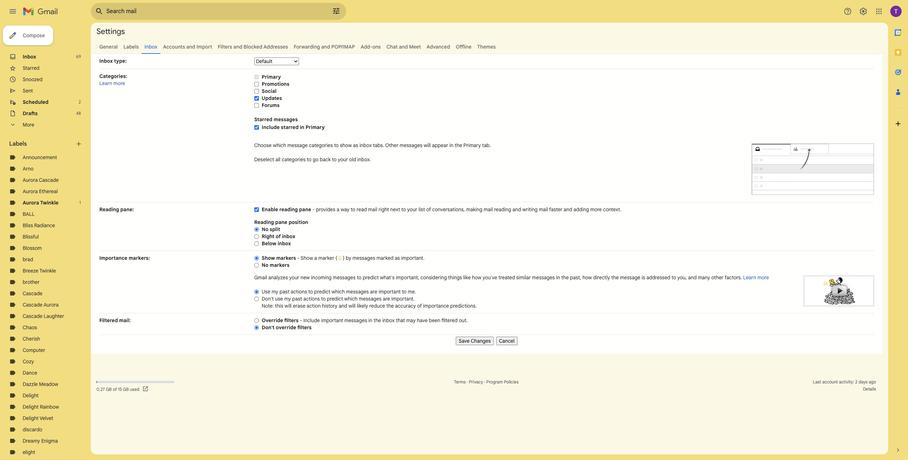 Task type: describe. For each thing, give the bounding box(es) containing it.
brad link
[[23, 257, 33, 263]]

1 horizontal spatial will
[[349, 303, 356, 309]]

1 horizontal spatial inbox
[[99, 58, 113, 64]]

in right starred
[[300, 124, 304, 131]]

are inside the "don't use my past actions to predict which messages are important. note: this will erase action history and will likely reduce the accuracy of importance predictions."
[[383, 296, 390, 302]]

dreamy enigma
[[23, 438, 58, 445]]

advanced search options image
[[329, 4, 344, 18]]

breeze twinkle link
[[23, 268, 56, 274]]

pane:
[[120, 207, 134, 213]]

0 vertical spatial are
[[370, 289, 378, 295]]

2 mail from the left
[[484, 207, 493, 213]]

0 vertical spatial predict
[[363, 275, 379, 281]]

you've
[[483, 275, 497, 281]]

1 horizontal spatial a
[[337, 207, 340, 213]]

1 gb from the left
[[106, 387, 112, 392]]

marked
[[377, 255, 394, 262]]

the inside the "don't use my past actions to predict which messages are important. note: this will erase action history and will likely reduce the accuracy of importance predictions."
[[387, 303, 394, 309]]

aurora for aurora cascade
[[23, 177, 38, 183]]

likely
[[357, 303, 368, 309]]

labels for labels heading
[[9, 141, 27, 148]]

inbox.
[[358, 157, 371, 163]]

old
[[349, 157, 356, 163]]

aurora for aurora twinkle
[[23, 200, 39, 206]]

override filters - include important messages in the inbox that may have been filtered out.
[[262, 318, 468, 324]]

the left past,
[[562, 275, 569, 281]]

2 horizontal spatial will
[[424, 142, 431, 149]]

dazzle meadow link
[[23, 382, 58, 388]]

program policies link
[[487, 380, 519, 385]]

mail:
[[119, 318, 131, 324]]

cozy
[[23, 359, 34, 365]]

2 vertical spatial primary
[[464, 142, 481, 149]]

bliss radiance
[[23, 223, 55, 229]]

chat and meet link
[[387, 44, 421, 50]]

1 vertical spatial predict
[[314, 289, 331, 295]]

no for no split
[[262, 226, 269, 233]]

important,
[[396, 275, 419, 281]]

twinkle for aurora twinkle
[[40, 200, 58, 206]]

messages up starred
[[274, 116, 298, 123]]

past inside the "don't use my past actions to predict which messages are important. note: this will erase action history and will likely reduce the accuracy of importance predictions."
[[292, 296, 302, 302]]

cancel button
[[496, 337, 518, 346]]

to right next
[[402, 207, 406, 213]]

last account activity: 2 days ago details
[[813, 380, 877, 392]]

learn inside categories: learn more
[[99, 80, 112, 87]]

ball link
[[23, 211, 35, 218]]

important. inside the "don't use my past actions to predict which messages are important. note: this will erase action history and will likely reduce the accuracy of importance predictions."
[[392, 296, 415, 302]]

choose which message categories to show as inbox tabs. other messages will appear in the primary tab.
[[254, 142, 491, 149]]

bliss
[[23, 223, 33, 229]]

0 horizontal spatial learn more link
[[99, 80, 125, 87]]

and left writing
[[513, 207, 521, 213]]

0 vertical spatial my
[[272, 289, 278, 295]]

1 horizontal spatial pane
[[299, 207, 311, 213]]

been
[[429, 318, 441, 324]]

labels navigation
[[0, 23, 91, 461]]

and left import
[[186, 44, 195, 50]]

the right appear
[[455, 142, 462, 149]]

No split radio
[[254, 227, 259, 232]]

cherish
[[23, 336, 40, 342]]

gmail
[[254, 275, 267, 281]]

cascade aurora
[[23, 302, 59, 308]]

markers for no
[[270, 262, 290, 269]]

settings
[[97, 26, 125, 36]]

aurora twinkle
[[23, 200, 58, 206]]

of right list
[[427, 207, 431, 213]]

past,
[[570, 275, 582, 281]]

terms
[[454, 380, 466, 385]]

1 horizontal spatial primary
[[306, 124, 325, 131]]

1 vertical spatial inbox link
[[23, 54, 36, 60]]

of up below inbox
[[276, 234, 281, 240]]

directly
[[594, 275, 610, 281]]

policies
[[504, 380, 519, 385]]

0 horizontal spatial a
[[314, 255, 317, 262]]

elight
[[23, 450, 35, 456]]

reading for reading pane:
[[99, 207, 119, 213]]

considering
[[421, 275, 447, 281]]

accounts and import
[[163, 44, 212, 50]]

0 vertical spatial primary
[[262, 74, 281, 80]]

48
[[76, 111, 81, 116]]

(
[[336, 255, 337, 262]]

in right appear
[[450, 142, 454, 149]]

0.27
[[97, 387, 105, 392]]

reduce
[[370, 303, 385, 309]]

filters and blocked addresses link
[[218, 44, 288, 50]]

settings image
[[860, 7, 868, 16]]

action
[[307, 303, 321, 309]]

starred for starred link
[[23, 65, 39, 71]]

to up action
[[309, 289, 313, 295]]

add-
[[361, 44, 373, 50]]

support image
[[844, 7, 852, 16]]

making
[[466, 207, 483, 213]]

Right of inbox radio
[[254, 234, 259, 239]]

meet
[[409, 44, 421, 50]]

inbox left tabs.
[[360, 142, 372, 149]]

0 vertical spatial filters
[[284, 318, 299, 324]]

show markers - show a marker (
[[262, 255, 339, 262]]

save changes
[[459, 338, 491, 345]]

may
[[407, 318, 416, 324]]

1 vertical spatial filters
[[298, 325, 312, 331]]

ball
[[23, 211, 35, 218]]

to right back
[[332, 157, 337, 163]]

Forums checkbox
[[254, 103, 259, 108]]

1 horizontal spatial message
[[620, 275, 641, 281]]

laughter
[[44, 313, 64, 320]]

1 horizontal spatial learn more link
[[744, 275, 769, 281]]

to inside the "don't use my past actions to predict which messages are important. note: this will erase action history and will likely reduce the accuracy of importance predictions."
[[321, 296, 326, 302]]

and right faster
[[564, 207, 573, 213]]

importance markers:
[[99, 255, 150, 262]]

2 inside last account activity: 2 days ago details
[[856, 380, 858, 385]]

predictions.
[[450, 303, 477, 309]]

footer containing terms
[[91, 379, 883, 393]]

0 vertical spatial important.
[[401, 255, 425, 262]]

1 vertical spatial learn
[[744, 275, 757, 281]]

which inside the "don't use my past actions to predict which messages are important. note: this will erase action history and will likely reduce the accuracy of importance predictions."
[[344, 296, 358, 302]]

1 horizontal spatial your
[[338, 157, 348, 163]]

and right you,
[[689, 275, 697, 281]]

cancel
[[499, 338, 515, 345]]

enable reading pane - provides a way to read mail right next to your list of conversations, making mail reading and writing mail faster and adding more context.
[[262, 207, 622, 213]]

cozy link
[[23, 359, 34, 365]]

Primary checkbox
[[254, 74, 259, 80]]

and left pop/imap
[[321, 44, 330, 50]]

actions inside the "don't use my past actions to predict which messages are important. note: this will erase action history and will likely reduce the accuracy of importance predictions."
[[304, 296, 320, 302]]

inbox up below inbox
[[282, 234, 295, 240]]

2 horizontal spatial inbox
[[145, 44, 157, 50]]

themes
[[477, 44, 496, 50]]

factors.
[[725, 275, 742, 281]]

other
[[386, 142, 399, 149]]

cascade up ethereal
[[39, 177, 59, 183]]

more inside categories: learn more
[[114, 80, 125, 87]]

categories:
[[99, 73, 127, 79]]

delight velvet
[[23, 416, 53, 422]]

2 reading from the left
[[494, 207, 511, 213]]

in left past,
[[556, 275, 560, 281]]

inbox left that
[[383, 318, 395, 324]]

to left me.
[[402, 289, 407, 295]]

adding
[[574, 207, 589, 213]]

to left show
[[334, 142, 339, 149]]

labels link
[[123, 44, 139, 50]]

messages right by
[[353, 255, 375, 262]]

ago
[[869, 380, 877, 385]]

and inside the "don't use my past actions to predict which messages are important. note: this will erase action history and will likely reduce the accuracy of importance predictions."
[[339, 303, 347, 309]]

updates
[[262, 95, 282, 102]]

Search mail text field
[[106, 8, 312, 15]]

details
[[863, 387, 877, 392]]

breeze twinkle
[[23, 268, 56, 274]]

scheduled
[[23, 99, 48, 105]]

privacy link
[[469, 380, 483, 385]]

dreamy
[[23, 438, 40, 445]]

me.
[[408, 289, 416, 295]]

split
[[270, 226, 280, 233]]

chaos
[[23, 325, 37, 331]]

messages up use my past actions to predict which messages are important to me.
[[333, 275, 356, 281]]

compose button
[[3, 26, 53, 45]]

offline link
[[456, 44, 472, 50]]

enigma
[[41, 438, 58, 445]]

appear
[[432, 142, 448, 149]]

themes link
[[477, 44, 496, 50]]

position
[[289, 219, 308, 226]]

0 vertical spatial -
[[313, 207, 315, 213]]

list
[[419, 207, 425, 213]]

chaos link
[[23, 325, 37, 331]]

save
[[459, 338, 470, 345]]

No markers radio
[[254, 263, 259, 268]]

terms · privacy · program policies
[[454, 380, 519, 385]]

and right filters
[[234, 44, 242, 50]]

Social checkbox
[[254, 89, 259, 94]]

2 show from the left
[[301, 255, 313, 262]]

2 gb from the left
[[123, 387, 129, 392]]

starred for starred messages
[[254, 116, 273, 123]]

messages right other
[[400, 142, 423, 149]]

2 · from the left
[[484, 380, 486, 385]]

0 horizontal spatial past
[[280, 289, 290, 295]]

gmail image
[[23, 4, 61, 18]]

0 vertical spatial categories
[[309, 142, 333, 149]]

cascade laughter
[[23, 313, 64, 320]]

and right chat
[[399, 44, 408, 50]]

right
[[379, 207, 389, 213]]

snoozed link
[[23, 76, 42, 83]]

you,
[[678, 275, 687, 281]]

1 how from the left
[[472, 275, 482, 281]]

velvet
[[40, 416, 53, 422]]

1 vertical spatial include
[[304, 318, 320, 324]]

days
[[859, 380, 868, 385]]

override
[[276, 325, 296, 331]]

offline
[[456, 44, 472, 50]]



Task type: vqa. For each thing, say whether or not it's contained in the screenshot.
'Aurora Cascade' link
yes



Task type: locate. For each thing, give the bounding box(es) containing it.
1 horizontal spatial show
[[301, 255, 313, 262]]

computer
[[23, 347, 45, 354]]

twinkle
[[40, 200, 58, 206], [39, 268, 56, 274]]

0 vertical spatial pane
[[299, 207, 311, 213]]

1 vertical spatial past
[[292, 296, 302, 302]]

0.27 gb of 15 gb used
[[97, 387, 139, 392]]

read
[[357, 207, 367, 213]]

as
[[353, 142, 358, 149], [395, 255, 400, 262]]

- left provides
[[313, 207, 315, 213]]

2 left days
[[856, 380, 858, 385]]

this
[[275, 303, 283, 309]]

1 horizontal spatial past
[[292, 296, 302, 302]]

inbox down right of inbox
[[278, 241, 291, 247]]

include down starred messages
[[262, 124, 280, 131]]

which up the all
[[273, 142, 286, 149]]

messages up 'likely' at the bottom left of the page
[[346, 289, 369, 295]]

predict down incoming
[[314, 289, 331, 295]]

categories up back
[[309, 142, 333, 149]]

1 vertical spatial important
[[321, 318, 343, 324]]

1 vertical spatial my
[[284, 296, 291, 302]]

None radio
[[254, 297, 259, 302]]

0 horizontal spatial -
[[297, 255, 300, 262]]

follow link to manage storage image
[[142, 386, 149, 393]]

dazzle meadow
[[23, 382, 58, 388]]

are
[[370, 289, 378, 295], [383, 296, 390, 302]]

important
[[379, 289, 401, 295], [321, 318, 343, 324]]

1 mail from the left
[[368, 207, 377, 213]]

markers for show
[[276, 255, 296, 262]]

0 horizontal spatial mail
[[368, 207, 377, 213]]

message left is
[[620, 275, 641, 281]]

1 vertical spatial pane
[[275, 219, 288, 226]]

delight down delight link at left bottom
[[23, 404, 39, 411]]

3 delight from the top
[[23, 416, 39, 422]]

blissful
[[23, 234, 39, 240]]

ethereal
[[39, 188, 58, 195]]

to right way
[[351, 207, 356, 213]]

details link
[[863, 387, 877, 392]]

important down what's on the bottom of page
[[379, 289, 401, 295]]

2 inside the labels navigation
[[79, 99, 81, 105]]

sent link
[[23, 88, 33, 94]]

1 vertical spatial starred
[[254, 116, 273, 123]]

accounts and import link
[[163, 44, 212, 50]]

1 vertical spatial which
[[332, 289, 345, 295]]

breeze
[[23, 268, 38, 274]]

and
[[186, 44, 195, 50], [234, 44, 242, 50], [321, 44, 330, 50], [399, 44, 408, 50], [513, 207, 521, 213], [564, 207, 573, 213], [689, 275, 697, 281], [339, 303, 347, 309]]

delight rainbow
[[23, 404, 59, 411]]

chat and meet
[[387, 44, 421, 50]]

1 horizontal spatial include
[[304, 318, 320, 324]]

15
[[118, 387, 122, 392]]

reading up reading pane position
[[280, 207, 298, 213]]

privacy
[[469, 380, 483, 385]]

importance
[[423, 303, 449, 309]]

your left old
[[338, 157, 348, 163]]

aurora for aurora ethereal
[[23, 188, 38, 195]]

message down include starred in primary
[[288, 142, 308, 149]]

tabs.
[[373, 142, 384, 149]]

reading for reading pane position
[[254, 219, 274, 226]]

0 vertical spatial learn
[[99, 80, 112, 87]]

faster
[[550, 207, 563, 213]]

aurora
[[23, 177, 38, 183], [23, 188, 38, 195], [23, 200, 39, 206], [44, 302, 59, 308]]

below inbox
[[262, 241, 291, 247]]

Promotions checkbox
[[254, 82, 259, 87]]

aurora up laughter
[[44, 302, 59, 308]]

as right show
[[353, 142, 358, 149]]

forwarding
[[294, 44, 320, 50]]

snoozed
[[23, 76, 42, 83]]

in down reduce
[[369, 318, 373, 324]]

drafts link
[[23, 110, 38, 117]]

0 vertical spatial your
[[338, 157, 348, 163]]

similar
[[517, 275, 531, 281]]

2 vertical spatial -
[[300, 318, 302, 324]]

important. up accuracy
[[392, 296, 415, 302]]

0 horizontal spatial message
[[288, 142, 308, 149]]

which up history
[[332, 289, 345, 295]]

of inside the "don't use my past actions to predict which messages are important. note: this will erase action history and will likely reduce the accuracy of importance predictions."
[[417, 303, 422, 309]]

0 horizontal spatial your
[[289, 275, 299, 281]]

forwarding and pop/imap
[[294, 44, 355, 50]]

below
[[262, 241, 277, 247]]

aurora ethereal link
[[23, 188, 58, 195]]

gb right 15
[[123, 387, 129, 392]]

learn more link right factors.
[[744, 275, 769, 281]]

2 horizontal spatial your
[[407, 207, 418, 213]]

more right factors.
[[758, 275, 769, 281]]

to left the go
[[307, 157, 312, 163]]

0 horizontal spatial learn
[[99, 80, 112, 87]]

arno link
[[23, 166, 34, 172]]

- for include
[[300, 318, 302, 324]]

mail right read at the top of the page
[[368, 207, 377, 213]]

markers up analyzes
[[270, 262, 290, 269]]

1 show from the left
[[262, 255, 275, 262]]

pane up split at the left of the page
[[275, 219, 288, 226]]

aurora up ball
[[23, 200, 39, 206]]

your left list
[[407, 207, 418, 213]]

primary left 'tab.'
[[464, 142, 481, 149]]

Use my past actions to predict which messages are important to me. radio
[[254, 290, 259, 295]]

1 don't from the top
[[262, 296, 274, 302]]

which up 'likely' at the bottom left of the page
[[344, 296, 358, 302]]

don't up note:
[[262, 296, 274, 302]]

starred up include starred in primary checkbox
[[254, 116, 273, 123]]

1 horizontal spatial are
[[383, 296, 390, 302]]

main menu image
[[9, 7, 17, 16]]

1 vertical spatial message
[[620, 275, 641, 281]]

more right adding
[[591, 207, 602, 213]]

brother
[[23, 279, 40, 286]]

0 horizontal spatial categories
[[282, 157, 306, 163]]

0 vertical spatial labels
[[123, 44, 139, 50]]

0 horizontal spatial gb
[[106, 387, 112, 392]]

predict left what's on the bottom of page
[[363, 275, 379, 281]]

a left "marker"
[[314, 255, 317, 262]]

1 vertical spatial are
[[383, 296, 390, 302]]

next
[[390, 207, 400, 213]]

labels inside navigation
[[9, 141, 27, 148]]

2 horizontal spatial primary
[[464, 142, 481, 149]]

0 vertical spatial actions
[[291, 289, 307, 295]]

will left 'likely' at the bottom left of the page
[[349, 303, 356, 309]]

aurora up 'aurora twinkle' link in the left top of the page
[[23, 188, 38, 195]]

navigation
[[99, 335, 874, 346]]

show up no markers
[[262, 255, 275, 262]]

my right use
[[284, 296, 291, 302]]

messages up reduce
[[359, 296, 382, 302]]

1 horizontal spatial learn
[[744, 275, 757, 281]]

aurora cascade
[[23, 177, 59, 183]]

2 horizontal spatial more
[[758, 275, 769, 281]]

2 up 48 on the top left of the page
[[79, 99, 81, 105]]

1 horizontal spatial reading
[[254, 219, 274, 226]]

and right history
[[339, 303, 347, 309]]

2 vertical spatial which
[[344, 296, 358, 302]]

cascade down the "cascade" link
[[23, 302, 42, 308]]

will
[[424, 142, 431, 149], [285, 303, 292, 309], [349, 303, 356, 309]]

out.
[[459, 318, 468, 324]]

0 horizontal spatial labels
[[9, 141, 27, 148]]

delight for delight rainbow
[[23, 404, 39, 411]]

0 horizontal spatial my
[[272, 289, 278, 295]]

0 vertical spatial more
[[114, 80, 125, 87]]

2 vertical spatial predict
[[327, 296, 343, 302]]

0 vertical spatial important
[[379, 289, 401, 295]]

Include starred in Primary checkbox
[[254, 125, 259, 130]]

choose
[[254, 142, 272, 149]]

inbox up starred link
[[23, 54, 36, 60]]

new
[[301, 275, 310, 281]]

delight rainbow link
[[23, 404, 59, 411]]

don't inside the "don't use my past actions to predict which messages are important. note: this will erase action history and will likely reduce the accuracy of importance predictions."
[[262, 296, 274, 302]]

of
[[427, 207, 431, 213], [276, 234, 281, 240], [417, 303, 422, 309], [113, 387, 117, 392]]

2 no from the top
[[262, 262, 269, 269]]

don't for don't override filters
[[262, 325, 275, 331]]

tab list
[[889, 23, 909, 435]]

2 delight from the top
[[23, 404, 39, 411]]

0 horizontal spatial will
[[285, 303, 292, 309]]

to up use my past actions to predict which messages are important to me.
[[357, 275, 362, 281]]

advanced link
[[427, 44, 450, 50]]

arno
[[23, 166, 34, 172]]

- for show
[[297, 255, 300, 262]]

Below inbox radio
[[254, 241, 259, 247]]

cascade for the "cascade" link
[[23, 291, 42, 297]]

my inside the "don't use my past actions to predict which messages are important. note: this will erase action history and will likely reduce the accuracy of importance predictions."
[[284, 296, 291, 302]]

0 vertical spatial no
[[262, 226, 269, 233]]

link to an instructional video for priority inbox image
[[804, 276, 874, 307]]

delight link
[[23, 393, 39, 399]]

inbox link right 'labels' 'link' at top left
[[145, 44, 157, 50]]

delight for delight link at left bottom
[[23, 393, 39, 399]]

2 horizontal spatial mail
[[539, 207, 548, 213]]

inbox inside the labels navigation
[[23, 54, 36, 60]]

1 no from the top
[[262, 226, 269, 233]]

1 horizontal spatial how
[[583, 275, 592, 281]]

0 horizontal spatial starred
[[23, 65, 39, 71]]

past
[[280, 289, 290, 295], [292, 296, 302, 302]]

computer link
[[23, 347, 45, 354]]

the right directly
[[612, 275, 619, 281]]

use
[[275, 296, 283, 302]]

1 horizontal spatial categories
[[309, 142, 333, 149]]

to up history
[[321, 296, 326, 302]]

primary up the promotions
[[262, 74, 281, 80]]

None radio
[[254, 256, 259, 261], [254, 318, 259, 324], [254, 256, 259, 261], [254, 318, 259, 324]]

learn more link down categories:
[[99, 80, 125, 87]]

1 vertical spatial delight
[[23, 404, 39, 411]]

actions up erase
[[291, 289, 307, 295]]

search mail image
[[93, 5, 106, 18]]

blossom
[[23, 245, 42, 252]]

note:
[[262, 303, 274, 309]]

0 horizontal spatial are
[[370, 289, 378, 295]]

no for no markers
[[262, 262, 269, 269]]

predict inside the "don't use my past actions to predict which messages are important. note: this will erase action history and will likely reduce the accuracy of importance predictions."
[[327, 296, 343, 302]]

0 vertical spatial a
[[337, 207, 340, 213]]

0 vertical spatial 2
[[79, 99, 81, 105]]

0 vertical spatial don't
[[262, 296, 274, 302]]

messages inside the "don't use my past actions to predict which messages are important. note: this will erase action history and will likely reduce the accuracy of importance predictions."
[[359, 296, 382, 302]]

add-ons link
[[361, 44, 381, 50]]

filtered
[[442, 318, 458, 324]]

important. up 'important,'
[[401, 255, 425, 262]]

addressed
[[647, 275, 671, 281]]

0 vertical spatial delight
[[23, 393, 39, 399]]

mail right making
[[484, 207, 493, 213]]

None search field
[[91, 3, 346, 20]]

labels up type:
[[123, 44, 139, 50]]

1 vertical spatial categories
[[282, 157, 306, 163]]

2 horizontal spatial -
[[313, 207, 315, 213]]

don't for don't use my past actions to predict which messages are important. note: this will erase action history and will likely reduce the accuracy of importance predictions.
[[262, 296, 274, 302]]

1 horizontal spatial starred
[[254, 116, 273, 123]]

brother link
[[23, 279, 40, 286]]

erase
[[293, 303, 306, 309]]

0 vertical spatial include
[[262, 124, 280, 131]]

no up right
[[262, 226, 269, 233]]

1 vertical spatial labels
[[9, 141, 27, 148]]

more
[[23, 122, 34, 128]]

filtered mail:
[[99, 318, 131, 324]]

1 vertical spatial more
[[591, 207, 602, 213]]

twinkle right the breeze
[[39, 268, 56, 274]]

1 vertical spatial reading
[[254, 219, 274, 226]]

0 vertical spatial inbox link
[[145, 44, 157, 50]]

forums
[[262, 102, 280, 109]]

terms link
[[454, 380, 466, 385]]

categories right the all
[[282, 157, 306, 163]]

1 horizontal spatial important
[[379, 289, 401, 295]]

learn right factors.
[[744, 275, 757, 281]]

1 delight from the top
[[23, 393, 39, 399]]

1 · from the left
[[467, 380, 468, 385]]

inbox type:
[[99, 58, 127, 64]]

cascade for cascade laughter
[[23, 313, 42, 320]]

mail left faster
[[539, 207, 548, 213]]

1 vertical spatial a
[[314, 255, 317, 262]]

promotions
[[262, 81, 290, 87]]

filters up don't override filters
[[284, 318, 299, 324]]

account
[[823, 380, 838, 385]]

don't down override
[[262, 325, 275, 331]]

messages right 'similar'
[[532, 275, 555, 281]]

cascade up the chaos link
[[23, 313, 42, 320]]

2 vertical spatial your
[[289, 275, 299, 281]]

3 mail from the left
[[539, 207, 548, 213]]

how
[[472, 275, 482, 281], [583, 275, 592, 281]]

other
[[712, 275, 724, 281]]

delight for delight velvet
[[23, 416, 39, 422]]

1 horizontal spatial mail
[[484, 207, 493, 213]]

no right no markers "radio"
[[262, 262, 269, 269]]

1 horizontal spatial as
[[395, 255, 400, 262]]

announcement
[[23, 154, 57, 161]]

reading pane:
[[99, 207, 134, 213]]

0 horizontal spatial ·
[[467, 380, 468, 385]]

delight velvet link
[[23, 416, 53, 422]]

navigation containing save changes
[[99, 335, 874, 346]]

more down categories:
[[114, 80, 125, 87]]

aurora down arno link
[[23, 177, 38, 183]]

Don't override filters radio
[[254, 325, 259, 331]]

go
[[313, 157, 319, 163]]

elight link
[[23, 450, 35, 456]]

0 horizontal spatial 2
[[79, 99, 81, 105]]

primary right starred
[[306, 124, 325, 131]]

markers:
[[129, 255, 150, 262]]

show
[[340, 142, 352, 149]]

my up use
[[272, 289, 278, 295]]

how right like
[[472, 275, 482, 281]]

0 horizontal spatial important
[[321, 318, 343, 324]]

will left appear
[[424, 142, 431, 149]]

1 vertical spatial no
[[262, 262, 269, 269]]

discardo
[[23, 427, 42, 433]]

0 horizontal spatial inbox link
[[23, 54, 36, 60]]

2 don't from the top
[[262, 325, 275, 331]]

starred inside the labels navigation
[[23, 65, 39, 71]]

2 how from the left
[[583, 275, 592, 281]]

inbox right 'labels' 'link' at top left
[[145, 44, 157, 50]]

1 vertical spatial actions
[[304, 296, 320, 302]]

0 horizontal spatial more
[[114, 80, 125, 87]]

will right this
[[285, 303, 292, 309]]

past up erase
[[292, 296, 302, 302]]

tab.
[[482, 142, 491, 149]]

2 vertical spatial delight
[[23, 416, 39, 422]]

footer
[[91, 379, 883, 393]]

last
[[813, 380, 822, 385]]

1 horizontal spatial more
[[591, 207, 602, 213]]

delight down dazzle
[[23, 393, 39, 399]]

0 vertical spatial message
[[288, 142, 308, 149]]

messages down 'likely' at the bottom left of the page
[[345, 318, 367, 324]]

0 vertical spatial markers
[[276, 255, 296, 262]]

cascade for cascade aurora
[[23, 302, 42, 308]]

labels heading
[[9, 141, 75, 148]]

don't use my past actions to predict which messages are important. note: this will erase action history and will likely reduce the accuracy of importance predictions.
[[262, 296, 477, 309]]

history
[[322, 303, 338, 309]]

1 horizontal spatial inbox link
[[145, 44, 157, 50]]

include down action
[[304, 318, 320, 324]]

1 vertical spatial twinkle
[[39, 268, 56, 274]]

deselect
[[254, 157, 274, 163]]

1 vertical spatial as
[[395, 255, 400, 262]]

show left "marker"
[[301, 255, 313, 262]]

labels for 'labels' 'link' at top left
[[123, 44, 139, 50]]

0 vertical spatial starred
[[23, 65, 39, 71]]

Updates checkbox
[[254, 96, 259, 101]]

None checkbox
[[254, 207, 259, 213]]

0 horizontal spatial how
[[472, 275, 482, 281]]

gb right 0.27
[[106, 387, 112, 392]]

twinkle for breeze twinkle
[[39, 268, 56, 274]]

· right privacy link
[[484, 380, 486, 385]]

1 vertical spatial 2
[[856, 380, 858, 385]]

your left new
[[289, 275, 299, 281]]

0 vertical spatial past
[[280, 289, 290, 295]]

cascade down brother link
[[23, 291, 42, 297]]

the down reduce
[[374, 318, 381, 324]]

inbox link
[[145, 44, 157, 50], [23, 54, 36, 60]]

0 vertical spatial twinkle
[[40, 200, 58, 206]]

0 horizontal spatial reading
[[99, 207, 119, 213]]

0 horizontal spatial pane
[[275, 219, 288, 226]]

0 horizontal spatial as
[[353, 142, 358, 149]]

the right reduce
[[387, 303, 394, 309]]

labels
[[123, 44, 139, 50], [9, 141, 27, 148]]

0 vertical spatial which
[[273, 142, 286, 149]]

0 vertical spatial as
[[353, 142, 358, 149]]

use
[[262, 289, 270, 295]]

1 vertical spatial your
[[407, 207, 418, 213]]

2 vertical spatial more
[[758, 275, 769, 281]]

to left you,
[[672, 275, 677, 281]]

of left 15
[[113, 387, 117, 392]]

labels down more
[[9, 141, 27, 148]]

meadow
[[39, 382, 58, 388]]

1 reading from the left
[[280, 207, 298, 213]]

learn
[[99, 80, 112, 87], [744, 275, 757, 281]]



